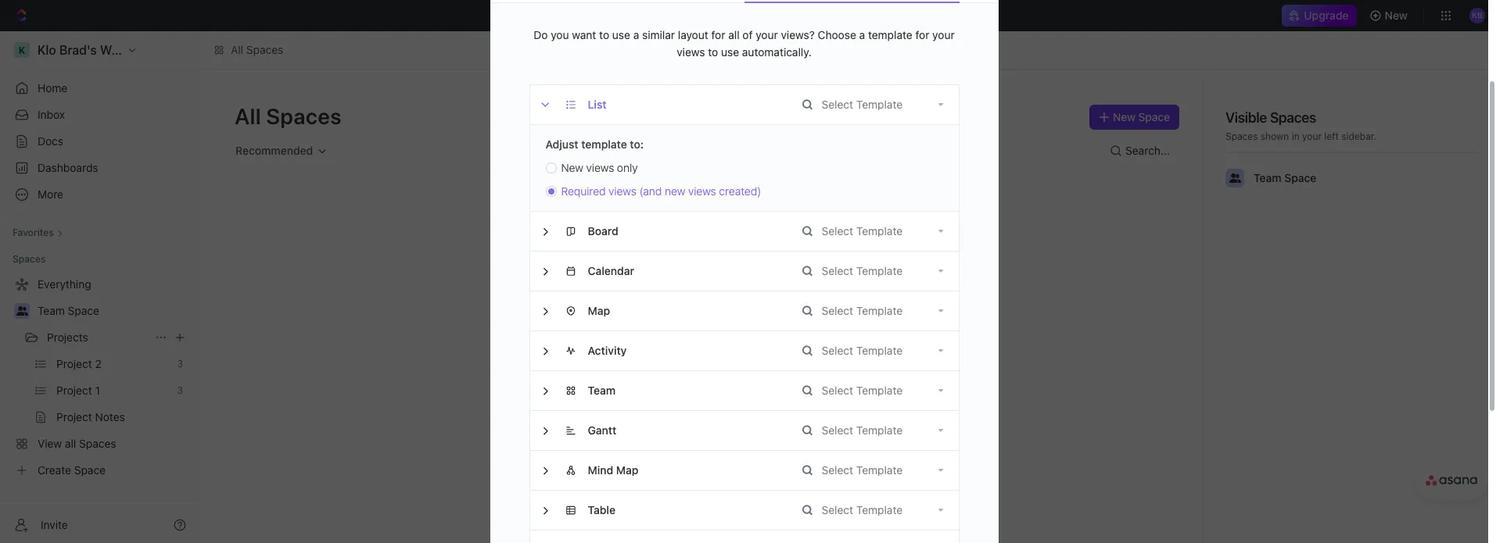 Task type: vqa. For each thing, say whether or not it's contained in the screenshot.
sixth Select Template from the top
yes



Task type: describe. For each thing, give the bounding box(es) containing it.
invite
[[41, 518, 68, 531]]

board
[[588, 224, 618, 238]]

select template button for map
[[802, 292, 959, 331]]

sidebar.
[[1342, 131, 1377, 142]]

0 vertical spatial all
[[231, 43, 243, 56]]

template for map
[[856, 304, 903, 318]]

0 horizontal spatial to
[[599, 28, 609, 41]]

upgrade
[[1304, 9, 1349, 22]]

required views (and new views created)
[[561, 185, 761, 198]]

search...
[[1126, 144, 1170, 157]]

select for mind map
[[822, 464, 853, 477]]

select for table
[[822, 504, 853, 517]]

select for list
[[822, 98, 853, 111]]

favorites button
[[6, 224, 69, 242]]

0 vertical spatial all spaces
[[231, 43, 283, 56]]

new views only
[[561, 161, 638, 174]]

template for table
[[856, 504, 903, 517]]

1 vertical spatial space
[[1285, 171, 1317, 185]]

select template for team
[[822, 384, 903, 397]]

new for new
[[1385, 9, 1408, 22]]

select template button for board
[[802, 212, 959, 251]]

0 horizontal spatial map
[[588, 304, 610, 318]]

template inside 'do you want to use a similar layout for all of your views? choose a template for your views to use automatically.'
[[868, 28, 913, 41]]

required
[[561, 185, 606, 198]]

select for activity
[[822, 344, 853, 357]]

gantt
[[588, 424, 617, 437]]

2 vertical spatial all
[[669, 321, 680, 332]]

2 a from the left
[[859, 28, 865, 41]]

0 vertical spatial use
[[612, 28, 630, 41]]

favorites
[[13, 227, 54, 239]]

1 a from the left
[[633, 28, 639, 41]]

docs
[[38, 135, 63, 148]]

search... button
[[1104, 138, 1179, 163]]

of
[[743, 28, 753, 41]]

upgrade link
[[1282, 5, 1357, 27]]

select template button for gantt
[[802, 411, 959, 451]]

to:
[[630, 138, 644, 151]]

select template button for table
[[802, 491, 959, 530]]

2 vertical spatial team
[[588, 384, 616, 397]]

all spaces joined
[[669, 321, 745, 332]]

dashboards
[[38, 161, 98, 174]]

template for team
[[856, 384, 903, 397]]

similar
[[642, 28, 675, 41]]

do
[[534, 28, 548, 41]]

select template for board
[[822, 224, 903, 238]]

team space link
[[38, 299, 189, 324]]

home
[[38, 81, 67, 95]]

select for gantt
[[822, 424, 853, 437]]

new space button
[[1090, 105, 1179, 130]]

select template button for list
[[802, 85, 959, 124]]

space inside team space link
[[68, 304, 99, 318]]

select template for gantt
[[822, 424, 903, 437]]

select for board
[[822, 224, 853, 238]]

tree inside "sidebar" navigation
[[6, 272, 192, 483]]

1 horizontal spatial map
[[616, 464, 639, 477]]

calendar
[[588, 264, 634, 278]]

1 vertical spatial to
[[708, 45, 718, 59]]

inbox link
[[6, 102, 192, 127]]

1 horizontal spatial your
[[932, 28, 955, 41]]

(and
[[639, 185, 662, 198]]

template for mind map
[[856, 464, 903, 477]]

in
[[1292, 131, 1300, 142]]

list
[[588, 98, 607, 111]]

only
[[617, 161, 638, 174]]

team inside "sidebar" navigation
[[38, 304, 65, 318]]

adjust template to:
[[546, 138, 644, 151]]

select for team
[[822, 384, 853, 397]]



Task type: locate. For each thing, give the bounding box(es) containing it.
views right new
[[688, 185, 716, 198]]

1 vertical spatial all spaces
[[235, 103, 342, 129]]

a
[[633, 28, 639, 41], [859, 28, 865, 41]]

for
[[711, 28, 725, 41], [915, 28, 930, 41]]

1 horizontal spatial use
[[721, 45, 739, 59]]

projects link
[[47, 325, 149, 350]]

1 vertical spatial map
[[616, 464, 639, 477]]

1 for from the left
[[711, 28, 725, 41]]

template for gantt
[[856, 424, 903, 437]]

7 template from the top
[[856, 424, 903, 437]]

0 vertical spatial to
[[599, 28, 609, 41]]

7 select template button from the top
[[802, 411, 959, 451]]

1 horizontal spatial for
[[915, 28, 930, 41]]

map up activity on the bottom left of the page
[[588, 304, 610, 318]]

select for map
[[822, 304, 853, 318]]

new down adjust
[[561, 161, 583, 174]]

tree
[[6, 272, 192, 483]]

new right upgrade at the right top of page
[[1385, 9, 1408, 22]]

4 select template from the top
[[822, 304, 903, 318]]

views down adjust template to:
[[586, 161, 614, 174]]

select template button
[[802, 85, 959, 124], [802, 212, 959, 251], [802, 252, 959, 291], [802, 292, 959, 331], [802, 332, 959, 371], [802, 372, 959, 411], [802, 411, 959, 451], [802, 451, 959, 490], [802, 491, 959, 530]]

select template button for calendar
[[802, 252, 959, 291]]

6 select template button from the top
[[802, 372, 959, 411]]

all
[[231, 43, 243, 56], [235, 103, 261, 129], [669, 321, 680, 332]]

select template for mind map
[[822, 464, 903, 477]]

5 template from the top
[[856, 344, 903, 357]]

space down in
[[1285, 171, 1317, 185]]

7 select template from the top
[[822, 424, 903, 437]]

tree containing team space
[[6, 272, 192, 483]]

to down the layout
[[708, 45, 718, 59]]

team up gantt
[[588, 384, 616, 397]]

4 template from the top
[[856, 304, 903, 318]]

0 vertical spatial team
[[1254, 171, 1282, 185]]

select template
[[822, 98, 903, 111], [822, 224, 903, 238], [822, 264, 903, 278], [822, 304, 903, 318], [822, 344, 903, 357], [822, 384, 903, 397], [822, 424, 903, 437], [822, 464, 903, 477], [822, 504, 903, 517]]

1 vertical spatial use
[[721, 45, 739, 59]]

space up search...
[[1138, 110, 1170, 124]]

2 vertical spatial space
[[68, 304, 99, 318]]

mind map
[[588, 464, 639, 477]]

0 vertical spatial new
[[1385, 9, 1408, 22]]

1 vertical spatial team
[[38, 304, 65, 318]]

2 select from the top
[[822, 224, 853, 238]]

you
[[551, 28, 569, 41]]

automatically.
[[742, 45, 812, 59]]

2 select template button from the top
[[802, 212, 959, 251]]

a left similar
[[633, 28, 639, 41]]

select for calendar
[[822, 264, 853, 278]]

select template button for team
[[802, 372, 959, 411]]

to right want
[[599, 28, 609, 41]]

choose
[[818, 28, 856, 41]]

3 template from the top
[[856, 264, 903, 278]]

8 template from the top
[[856, 464, 903, 477]]

0 horizontal spatial new
[[561, 161, 583, 174]]

views?
[[781, 28, 815, 41]]

6 select template from the top
[[822, 384, 903, 397]]

template right choose
[[868, 28, 913, 41]]

team right user group icon
[[1254, 171, 1282, 185]]

user group image
[[16, 307, 28, 316]]

0 horizontal spatial team
[[38, 304, 65, 318]]

0 vertical spatial space
[[1138, 110, 1170, 124]]

0 vertical spatial template
[[868, 28, 913, 41]]

1 vertical spatial new
[[1113, 110, 1136, 124]]

0 horizontal spatial team space
[[38, 304, 99, 318]]

a right choose
[[859, 28, 865, 41]]

0 horizontal spatial your
[[756, 28, 778, 41]]

views down the layout
[[677, 45, 705, 59]]

dashboards link
[[6, 156, 192, 181]]

created)
[[719, 185, 761, 198]]

template for board
[[856, 224, 903, 238]]

team space inside "sidebar" navigation
[[38, 304, 99, 318]]

1 horizontal spatial team
[[588, 384, 616, 397]]

8 select template from the top
[[822, 464, 903, 477]]

template for activity
[[856, 344, 903, 357]]

select template button for activity
[[802, 332, 959, 371]]

select template for table
[[822, 504, 903, 517]]

9 template from the top
[[856, 504, 903, 517]]

2 template from the top
[[856, 224, 903, 238]]

2 select template from the top
[[822, 224, 903, 238]]

team space up the projects
[[38, 304, 99, 318]]

1 vertical spatial template
[[581, 138, 627, 151]]

joined
[[718, 321, 745, 332]]

template for calendar
[[856, 264, 903, 278]]

select template for map
[[822, 304, 903, 318]]

2 horizontal spatial your
[[1302, 131, 1322, 142]]

5 select template button from the top
[[802, 332, 959, 371]]

0 horizontal spatial template
[[581, 138, 627, 151]]

team right user group image
[[38, 304, 65, 318]]

adjust
[[546, 138, 578, 151]]

all spaces
[[231, 43, 283, 56], [235, 103, 342, 129]]

9 select template button from the top
[[802, 491, 959, 530]]

2 for from the left
[[915, 28, 930, 41]]

do you want to use a similar layout for all of your views? choose a template for your views to use automatically.
[[534, 28, 955, 59]]

9 select template from the top
[[822, 504, 903, 517]]

new for new space
[[1113, 110, 1136, 124]]

spaces
[[246, 43, 283, 56], [266, 103, 342, 129], [1270, 110, 1316, 126], [1226, 131, 1258, 142], [13, 253, 46, 265], [683, 321, 715, 332]]

select template for calendar
[[822, 264, 903, 278]]

select template for activity
[[822, 344, 903, 357]]

use down all
[[721, 45, 739, 59]]

1 horizontal spatial team space
[[1254, 171, 1317, 185]]

template for list
[[856, 98, 903, 111]]

2 horizontal spatial space
[[1285, 171, 1317, 185]]

0 horizontal spatial a
[[633, 28, 639, 41]]

use
[[612, 28, 630, 41], [721, 45, 739, 59]]

use right want
[[612, 28, 630, 41]]

to
[[599, 28, 609, 41], [708, 45, 718, 59]]

new space
[[1113, 110, 1170, 124]]

select template for list
[[822, 98, 903, 111]]

sidebar navigation
[[0, 31, 199, 544]]

select template button for mind map
[[802, 451, 959, 490]]

team
[[1254, 171, 1282, 185], [38, 304, 65, 318], [588, 384, 616, 397]]

0 horizontal spatial for
[[711, 28, 725, 41]]

map
[[588, 304, 610, 318], [616, 464, 639, 477]]

left
[[1324, 131, 1339, 142]]

team space down the shown
[[1254, 171, 1317, 185]]

3 select template button from the top
[[802, 252, 959, 291]]

spaces inside "sidebar" navigation
[[13, 253, 46, 265]]

1 horizontal spatial new
[[1113, 110, 1136, 124]]

all
[[728, 28, 740, 41]]

1 select template button from the top
[[802, 85, 959, 124]]

template up new views only
[[581, 138, 627, 151]]

1 select template from the top
[[822, 98, 903, 111]]

9 select from the top
[[822, 504, 853, 517]]

7 select from the top
[[822, 424, 853, 437]]

space up projects link
[[68, 304, 99, 318]]

3 select from the top
[[822, 264, 853, 278]]

4 select from the top
[[822, 304, 853, 318]]

shown
[[1261, 131, 1289, 142]]

activity
[[588, 344, 627, 357]]

0 horizontal spatial space
[[68, 304, 99, 318]]

1 horizontal spatial to
[[708, 45, 718, 59]]

space
[[1138, 110, 1170, 124], [1285, 171, 1317, 185], [68, 304, 99, 318]]

views down only at the left of page
[[609, 185, 637, 198]]

layout
[[678, 28, 708, 41]]

select
[[822, 98, 853, 111], [822, 224, 853, 238], [822, 264, 853, 278], [822, 304, 853, 318], [822, 344, 853, 357], [822, 384, 853, 397], [822, 424, 853, 437], [822, 464, 853, 477], [822, 504, 853, 517]]

views
[[677, 45, 705, 59], [586, 161, 614, 174], [609, 185, 637, 198], [688, 185, 716, 198]]

inbox
[[38, 108, 65, 121]]

1 horizontal spatial space
[[1138, 110, 1170, 124]]

2 vertical spatial new
[[561, 161, 583, 174]]

0 horizontal spatial use
[[612, 28, 630, 41]]

0 vertical spatial team space
[[1254, 171, 1317, 185]]

6 select from the top
[[822, 384, 853, 397]]

1 template from the top
[[856, 98, 903, 111]]

visible
[[1226, 110, 1267, 126]]

new up search... button
[[1113, 110, 1136, 124]]

user group image
[[1229, 174, 1241, 183]]

8 select from the top
[[822, 464, 853, 477]]

0 vertical spatial map
[[588, 304, 610, 318]]

1 vertical spatial all
[[235, 103, 261, 129]]

team space
[[1254, 171, 1317, 185], [38, 304, 99, 318]]

1 horizontal spatial a
[[859, 28, 865, 41]]

space inside new space button
[[1138, 110, 1170, 124]]

new for new views only
[[561, 161, 583, 174]]

8 select template button from the top
[[802, 451, 959, 490]]

new button
[[1363, 3, 1417, 28]]

views inside 'do you want to use a similar layout for all of your views? choose a template for your views to use automatically.'
[[677, 45, 705, 59]]

5 select template from the top
[[822, 344, 903, 357]]

mind
[[588, 464, 613, 477]]

1 horizontal spatial template
[[868, 28, 913, 41]]

new
[[1385, 9, 1408, 22], [1113, 110, 1136, 124], [561, 161, 583, 174]]

your inside visible spaces spaces shown in your left sidebar.
[[1302, 131, 1322, 142]]

6 template from the top
[[856, 384, 903, 397]]

template
[[856, 98, 903, 111], [856, 224, 903, 238], [856, 264, 903, 278], [856, 304, 903, 318], [856, 344, 903, 357], [856, 384, 903, 397], [856, 424, 903, 437], [856, 464, 903, 477], [856, 504, 903, 517]]

table
[[588, 504, 616, 517]]

2 horizontal spatial team
[[1254, 171, 1282, 185]]

new
[[665, 185, 685, 198]]

5 select from the top
[[822, 344, 853, 357]]

map right mind
[[616, 464, 639, 477]]

1 vertical spatial team space
[[38, 304, 99, 318]]

want
[[572, 28, 596, 41]]

template
[[868, 28, 913, 41], [581, 138, 627, 151]]

1 select from the top
[[822, 98, 853, 111]]

your
[[756, 28, 778, 41], [932, 28, 955, 41], [1302, 131, 1322, 142]]

2 horizontal spatial new
[[1385, 9, 1408, 22]]

3 select template from the top
[[822, 264, 903, 278]]

docs link
[[6, 129, 192, 154]]

home link
[[6, 76, 192, 101]]

visible spaces spaces shown in your left sidebar.
[[1226, 110, 1377, 142]]

projects
[[47, 331, 88, 344]]

4 select template button from the top
[[802, 292, 959, 331]]



